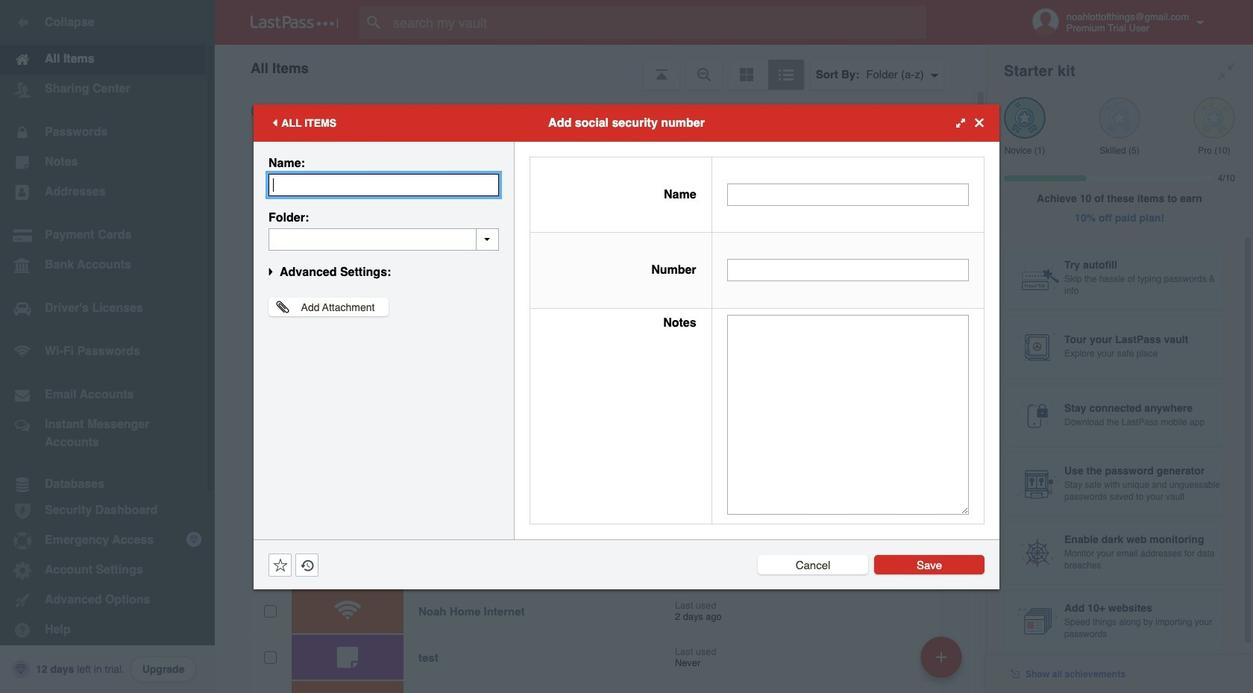 Task type: vqa. For each thing, say whether or not it's contained in the screenshot.
Main Navigation navigation
yes



Task type: locate. For each thing, give the bounding box(es) containing it.
new item navigation
[[915, 632, 971, 693]]

Search search field
[[360, 6, 956, 39]]

None text field
[[269, 173, 499, 196], [727, 259, 969, 282], [269, 173, 499, 196], [727, 259, 969, 282]]

lastpass image
[[251, 16, 339, 29]]

main navigation navigation
[[0, 0, 215, 693]]

None text field
[[727, 183, 969, 206], [269, 228, 499, 250], [727, 315, 969, 514], [727, 183, 969, 206], [269, 228, 499, 250], [727, 315, 969, 514]]

dialog
[[254, 104, 1000, 589]]

new item image
[[936, 652, 947, 662]]



Task type: describe. For each thing, give the bounding box(es) containing it.
vault options navigation
[[215, 45, 986, 90]]

search my vault text field
[[360, 6, 956, 39]]



